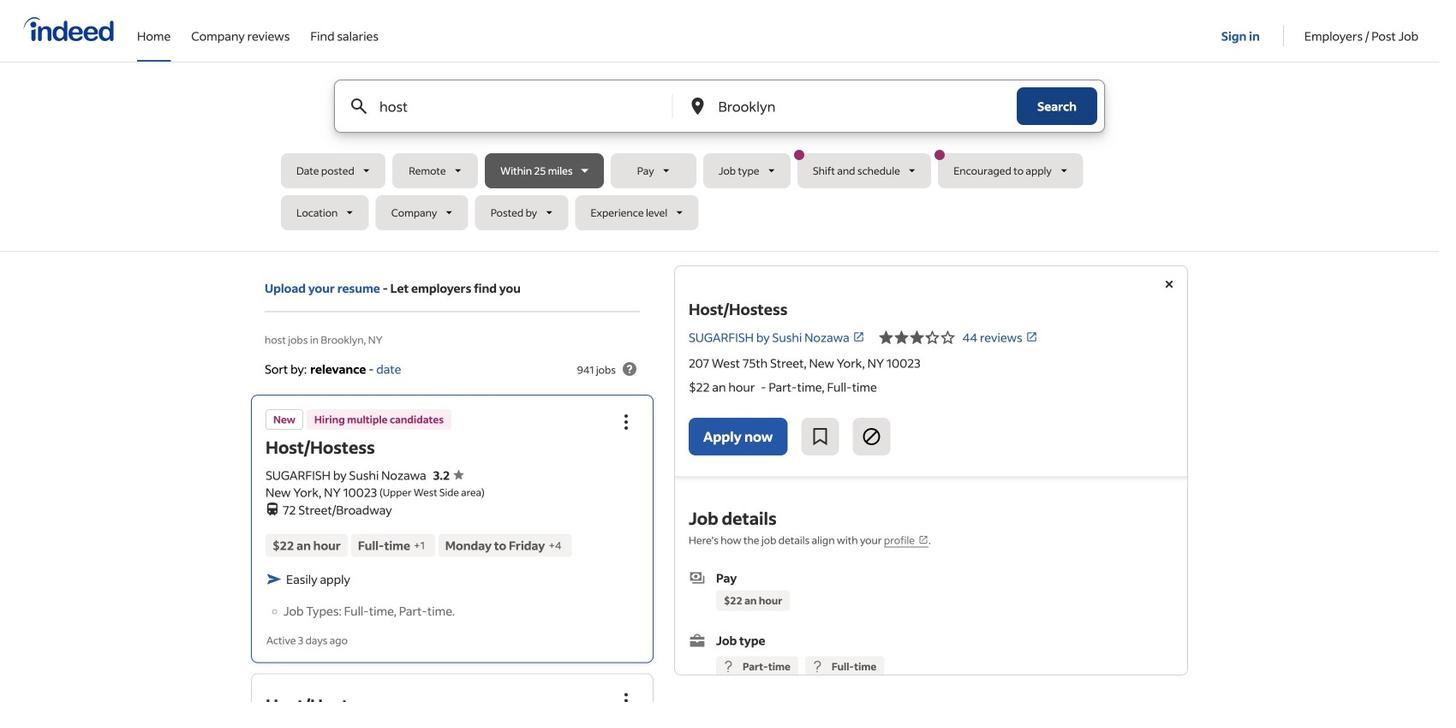 Task type: vqa. For each thing, say whether or not it's contained in the screenshot.
the 3.9 out of 5 stars image
no



Task type: locate. For each thing, give the bounding box(es) containing it.
1 missing qualification image from the left
[[721, 659, 736, 675]]

missing qualification image
[[721, 659, 736, 675], [810, 659, 825, 675]]

sugarfish by sushi nozawa (opens in a new tab) image
[[853, 331, 865, 343]]

help icon image
[[620, 359, 640, 380]]

1 horizontal spatial missing qualification image
[[810, 659, 825, 675]]

transit information image
[[266, 499, 279, 516]]

0 horizontal spatial missing qualification image
[[721, 659, 736, 675]]

3.2 out of 5 stars image
[[879, 327, 956, 348]]

not interested image
[[861, 427, 882, 447]]

job actions for host/hostess is collapsed image
[[616, 412, 637, 433], [616, 691, 637, 703]]

1 vertical spatial job actions for host/hostess is collapsed image
[[616, 691, 637, 703]]

save this job image
[[810, 427, 831, 447]]

Edit location text field
[[715, 81, 983, 132]]

0 vertical spatial job actions for host/hostess is collapsed image
[[616, 412, 637, 433]]

None search field
[[281, 80, 1158, 237]]

3.2 out of five stars rating image
[[433, 468, 464, 483]]



Task type: describe. For each thing, give the bounding box(es) containing it.
2 missing qualification image from the left
[[810, 659, 825, 675]]

close job details image
[[1159, 274, 1180, 295]]

3.2 out of 5 stars. link to 44 reviews company ratings (opens in a new tab) image
[[1026, 331, 1038, 343]]

1 job actions for host/hostess is collapsed image from the top
[[616, 412, 637, 433]]

job preferences (opens in a new window) image
[[919, 535, 929, 545]]

2 job actions for host/hostess is collapsed image from the top
[[616, 691, 637, 703]]

search: Job title, keywords, or company text field
[[376, 81, 644, 132]]



